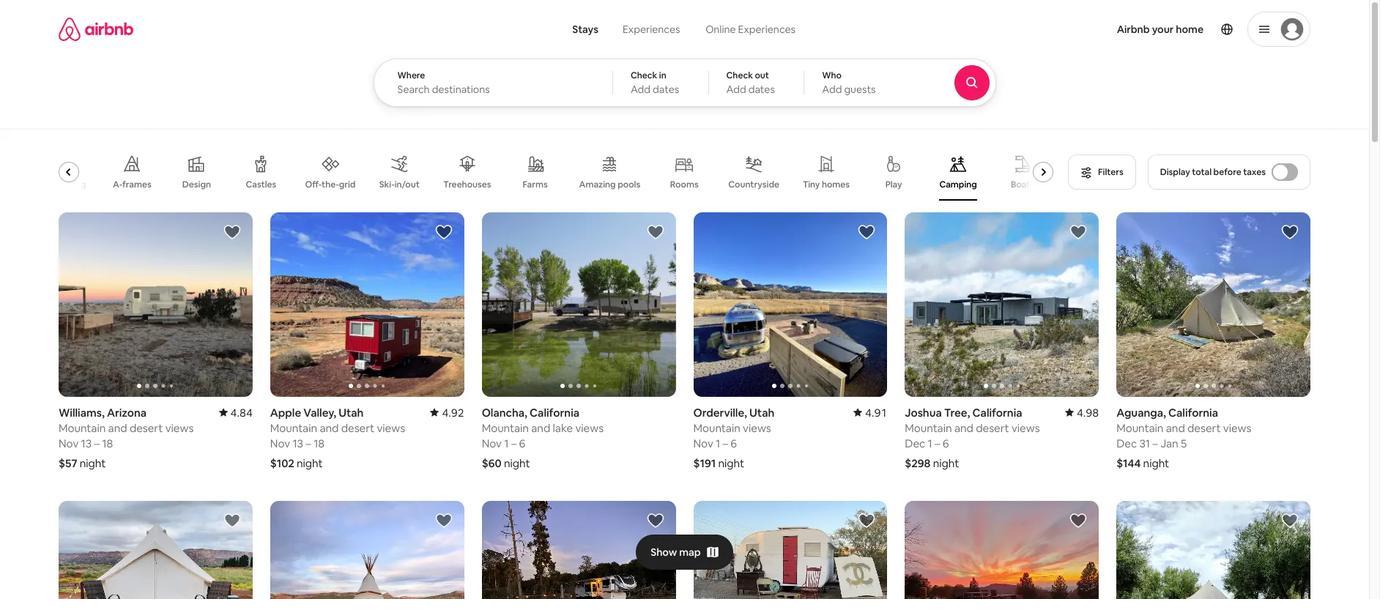 Task type: vqa. For each thing, say whether or not it's contained in the screenshot.


Task type: describe. For each thing, give the bounding box(es) containing it.
4.98
[[1077, 406, 1099, 419]]

home
[[1176, 23, 1204, 36]]

night inside joshua tree, california mountain and desert views dec 1 – 6 $298 night
[[933, 456, 959, 470]]

joshua
[[905, 406, 942, 419]]

jan
[[1160, 436, 1178, 450]]

tiny homes
[[803, 179, 850, 190]]

– inside orderville, utah mountain views nov 1 – 6 $191 night
[[723, 436, 728, 450]]

4.92
[[442, 406, 464, 419]]

nov inside williams, arizona mountain and desert views nov 13 – 18 $57 night
[[59, 436, 79, 450]]

a-frames
[[113, 179, 151, 190]]

group containing off-the-grid
[[47, 144, 1059, 201]]

$60
[[482, 456, 502, 470]]

ski-in/out
[[379, 179, 420, 190]]

and for olancha,
[[531, 421, 550, 435]]

airbnb your home
[[1117, 23, 1204, 36]]

pools
[[618, 179, 640, 190]]

mountain for orderville, utah mountain views nov 1 – 6 $191 night
[[693, 421, 740, 435]]

– inside williams, arizona mountain and desert views nov 13 – 18 $57 night
[[94, 436, 100, 450]]

apple valley, utah mountain and desert views nov 13 – 18 $102 night
[[270, 406, 405, 470]]

your
[[1152, 23, 1174, 36]]

add to wishlist: colorado city, arizona image
[[223, 512, 241, 529]]

mountain for williams, arizona mountain and desert views nov 13 – 18 $57 night
[[59, 421, 106, 435]]

none search field containing stays
[[373, 0, 1036, 107]]

before
[[1214, 166, 1241, 178]]

lake
[[553, 421, 573, 435]]

nov inside olancha, california mountain and lake views nov 1 – 6 $60 night
[[482, 436, 502, 450]]

5
[[1181, 436, 1187, 450]]

1 inside olancha, california mountain and lake views nov 1 – 6 $60 night
[[504, 436, 509, 450]]

add to wishlist: apple valley, utah image
[[435, 223, 452, 241]]

williams,
[[59, 406, 105, 419]]

show map button
[[636, 535, 733, 570]]

– inside apple valley, utah mountain and desert views nov 13 – 18 $102 night
[[306, 436, 311, 450]]

4.84 out of 5 average rating image
[[219, 406, 253, 419]]

orderville,
[[693, 406, 747, 419]]

dates for check out add dates
[[748, 83, 775, 96]]

olancha,
[[482, 406, 527, 419]]

show
[[651, 546, 677, 559]]

add to wishlist: aguanga, california image
[[1281, 223, 1299, 241]]

night inside olancha, california mountain and lake views nov 1 – 6 $60 night
[[504, 456, 530, 470]]

grid
[[339, 179, 356, 190]]

add to wishlist: miramonte, california image
[[1070, 512, 1087, 529]]

out
[[755, 70, 769, 81]]

taxes
[[1243, 166, 1266, 178]]

night inside aguanga, california mountain and desert views dec 31 – jan 5 $144 night
[[1143, 456, 1169, 470]]

nov inside apple valley, utah mountain and desert views nov 13 – 18 $102 night
[[270, 436, 290, 450]]

add to wishlist: joshua tree, california image
[[1070, 223, 1087, 241]]

views inside orderville, utah mountain views nov 1 – 6 $191 night
[[743, 421, 771, 435]]

airbnb
[[1117, 23, 1150, 36]]

add to wishlist: niland, california image
[[858, 512, 876, 529]]

views inside joshua tree, california mountain and desert views dec 1 – 6 $298 night
[[1012, 421, 1040, 435]]

add to wishlist: orderville, utah image
[[858, 223, 876, 241]]

aguanga,
[[1117, 406, 1166, 419]]

18 inside williams, arizona mountain and desert views nov 13 – 18 $57 night
[[102, 436, 113, 450]]

13 inside williams, arizona mountain and desert views nov 13 – 18 $57 night
[[81, 436, 92, 450]]

check for check out add dates
[[726, 70, 753, 81]]

display total before taxes button
[[1148, 155, 1311, 190]]

check for check in add dates
[[631, 70, 657, 81]]

boats
[[1011, 179, 1034, 190]]

and inside apple valley, utah mountain and desert views nov 13 – 18 $102 night
[[320, 421, 339, 435]]

mountain for olancha, california mountain and lake views nov 1 – 6 $60 night
[[482, 421, 529, 435]]

online
[[706, 23, 736, 36]]

stays
[[572, 23, 598, 36]]

tree,
[[944, 406, 970, 419]]

online experiences
[[706, 23, 796, 36]]

night inside orderville, utah mountain views nov 1 – 6 $191 night
[[718, 456, 744, 470]]

6 inside orderville, utah mountain views nov 1 – 6 $191 night
[[731, 436, 737, 450]]

add to wishlist: panguitch, utah image
[[435, 512, 452, 529]]

1 inside joshua tree, california mountain and desert views dec 1 – 6 $298 night
[[928, 436, 932, 450]]

check out add dates
[[726, 70, 775, 96]]

Where field
[[397, 83, 589, 96]]

stays tab panel
[[373, 59, 1036, 107]]

6 inside olancha, california mountain and lake views nov 1 – 6 $60 night
[[519, 436, 525, 450]]

4.98 out of 5 average rating image
[[1065, 406, 1099, 419]]

apple
[[270, 406, 301, 419]]

profile element
[[831, 0, 1311, 59]]

amazing
[[579, 179, 616, 190]]

4.92 out of 5 average rating image
[[430, 406, 464, 419]]

desert inside williams, arizona mountain and desert views nov 13 – 18 $57 night
[[130, 421, 163, 435]]

1 inside orderville, utah mountain views nov 1 – 6 $191 night
[[716, 436, 720, 450]]

and for williams,
[[108, 421, 127, 435]]

31
[[1139, 436, 1150, 450]]

check in add dates
[[631, 70, 679, 96]]

online experiences link
[[693, 15, 808, 44]]



Task type: locate. For each thing, give the bounding box(es) containing it.
views inside aguanga, california mountain and desert views dec 31 – jan 5 $144 night
[[1223, 421, 1252, 435]]

4 views from the left
[[1012, 421, 1040, 435]]

add inside who add guests
[[822, 83, 842, 96]]

– down olancha,
[[511, 436, 517, 450]]

2 desert from the left
[[341, 421, 374, 435]]

$298
[[905, 456, 931, 470]]

desert
[[130, 421, 163, 435], [341, 421, 374, 435], [976, 421, 1009, 435], [1187, 421, 1221, 435]]

show map
[[651, 546, 701, 559]]

mountain inside williams, arizona mountain and desert views nov 13 – 18 $57 night
[[59, 421, 106, 435]]

add to wishlist: olancha, california image
[[646, 223, 664, 241]]

2 – from the left
[[306, 436, 311, 450]]

the-
[[322, 179, 339, 190]]

3 desert from the left
[[976, 421, 1009, 435]]

and inside aguanga, california mountain and desert views dec 31 – jan 5 $144 night
[[1166, 421, 1185, 435]]

and down valley, at the bottom of page
[[320, 421, 339, 435]]

experiences right online
[[738, 23, 796, 36]]

orderville, utah mountain views nov 1 – 6 $191 night
[[693, 406, 774, 470]]

1 – from the left
[[94, 436, 100, 450]]

2 check from the left
[[726, 70, 753, 81]]

13
[[81, 436, 92, 450], [293, 436, 303, 450]]

6 night from the left
[[1143, 456, 1169, 470]]

night right $102 at the left bottom
[[297, 456, 323, 470]]

check left out
[[726, 70, 753, 81]]

1 horizontal spatial check
[[726, 70, 753, 81]]

– down valley, at the bottom of page
[[306, 436, 311, 450]]

california
[[972, 406, 1022, 419], [530, 406, 579, 419], [1168, 406, 1218, 419]]

tiny
[[803, 179, 820, 190]]

4 night from the left
[[933, 456, 959, 470]]

night right $60
[[504, 456, 530, 470]]

camping
[[939, 179, 977, 190]]

1 check from the left
[[631, 70, 657, 81]]

dec up $298
[[905, 436, 925, 450]]

and
[[108, 421, 127, 435], [320, 421, 339, 435], [954, 421, 974, 435], [531, 421, 550, 435], [1166, 421, 1185, 435]]

dec inside joshua tree, california mountain and desert views dec 1 – 6 $298 night
[[905, 436, 925, 450]]

– inside olancha, california mountain and lake views nov 1 – 6 $60 night
[[511, 436, 517, 450]]

4.91
[[865, 406, 887, 419]]

2 views from the left
[[377, 421, 405, 435]]

and down the tree,
[[954, 421, 974, 435]]

williams, arizona mountain and desert views nov 13 – 18 $57 night
[[59, 406, 194, 470]]

mountain inside joshua tree, california mountain and desert views dec 1 – 6 $298 night
[[905, 421, 952, 435]]

4.84
[[230, 406, 253, 419]]

experiences
[[623, 23, 680, 36], [738, 23, 796, 36]]

and up the jan
[[1166, 421, 1185, 435]]

mountain down "orderville," at the right
[[693, 421, 740, 435]]

check
[[631, 70, 657, 81], [726, 70, 753, 81]]

add for check in add dates
[[631, 83, 651, 96]]

5 night from the left
[[504, 456, 530, 470]]

experiences inside button
[[623, 23, 680, 36]]

mountain down apple
[[270, 421, 317, 435]]

4 nov from the left
[[482, 436, 502, 450]]

night down 31
[[1143, 456, 1169, 470]]

joshua tree, california mountain and desert views dec 1 – 6 $298 night
[[905, 406, 1040, 470]]

add to wishlist: arroyo grande, california image
[[646, 512, 664, 529]]

6 inside joshua tree, california mountain and desert views dec 1 – 6 $298 night
[[943, 436, 949, 450]]

add
[[631, 83, 651, 96], [726, 83, 746, 96], [822, 83, 842, 96]]

views inside olancha, california mountain and lake views nov 1 – 6 $60 night
[[575, 421, 604, 435]]

1 down olancha,
[[504, 436, 509, 450]]

1 horizontal spatial add
[[726, 83, 746, 96]]

18
[[102, 436, 113, 450], [314, 436, 325, 450]]

1 horizontal spatial 13
[[293, 436, 303, 450]]

4 mountain from the left
[[905, 421, 952, 435]]

6 – from the left
[[1153, 436, 1158, 450]]

1 views from the left
[[165, 421, 194, 435]]

$191
[[693, 456, 716, 470]]

– down williams,
[[94, 436, 100, 450]]

0 horizontal spatial 18
[[102, 436, 113, 450]]

farms
[[523, 179, 548, 190]]

add for check out add dates
[[726, 83, 746, 96]]

2 dec from the left
[[1117, 436, 1137, 450]]

3 and from the left
[[954, 421, 974, 435]]

mountain down olancha,
[[482, 421, 529, 435]]

2 6 from the left
[[943, 436, 949, 450]]

6
[[731, 436, 737, 450], [943, 436, 949, 450], [519, 436, 525, 450]]

views
[[165, 421, 194, 435], [377, 421, 405, 435], [743, 421, 771, 435], [1012, 421, 1040, 435], [575, 421, 604, 435], [1223, 421, 1252, 435]]

1 horizontal spatial 18
[[314, 436, 325, 450]]

– inside aguanga, california mountain and desert views dec 31 – jan 5 $144 night
[[1153, 436, 1158, 450]]

1 desert from the left
[[130, 421, 163, 435]]

18 down 'arizona'
[[102, 436, 113, 450]]

3 6 from the left
[[519, 436, 525, 450]]

0 horizontal spatial dec
[[905, 436, 925, 450]]

night inside apple valley, utah mountain and desert views nov 13 – 18 $102 night
[[297, 456, 323, 470]]

california up 5
[[1168, 406, 1218, 419]]

stays button
[[561, 15, 610, 44]]

6 views from the left
[[1223, 421, 1252, 435]]

map
[[679, 546, 701, 559]]

views inside apple valley, utah mountain and desert views nov 13 – 18 $102 night
[[377, 421, 405, 435]]

1 horizontal spatial california
[[972, 406, 1022, 419]]

– right 31
[[1153, 436, 1158, 450]]

0 horizontal spatial 1
[[504, 436, 509, 450]]

– down joshua
[[935, 436, 940, 450]]

mountain inside orderville, utah mountain views nov 1 – 6 $191 night
[[693, 421, 740, 435]]

california up lake
[[530, 406, 579, 419]]

1 night from the left
[[80, 456, 106, 470]]

4 – from the left
[[935, 436, 940, 450]]

2 utah from the left
[[749, 406, 774, 419]]

2 and from the left
[[320, 421, 339, 435]]

4 desert from the left
[[1187, 421, 1221, 435]]

2 horizontal spatial add
[[822, 83, 842, 96]]

– down "orderville," at the right
[[723, 436, 728, 450]]

mountain for aguanga, california mountain and desert views dec 31 – jan 5 $144 night
[[1117, 421, 1164, 435]]

check inside check out add dates
[[726, 70, 753, 81]]

1 horizontal spatial dec
[[1117, 436, 1137, 450]]

mountain down "aguanga,"
[[1117, 421, 1164, 435]]

and for aguanga,
[[1166, 421, 1185, 435]]

and inside olancha, california mountain and lake views nov 1 – 6 $60 night
[[531, 421, 550, 435]]

1 18 from the left
[[102, 436, 113, 450]]

airbnb your home link
[[1108, 14, 1212, 45]]

1 up the $191
[[716, 436, 720, 450]]

1 horizontal spatial 6
[[731, 436, 737, 450]]

add inside check in add dates
[[631, 83, 651, 96]]

$102
[[270, 456, 294, 470]]

1 dates from the left
[[653, 83, 679, 96]]

dates for check in add dates
[[653, 83, 679, 96]]

nov
[[59, 436, 79, 450], [270, 436, 290, 450], [693, 436, 713, 450], [482, 436, 502, 450]]

design
[[182, 179, 211, 190]]

4.91 out of 5 average rating image
[[853, 406, 887, 419]]

trending
[[49, 179, 86, 190]]

display
[[1160, 166, 1190, 178]]

dec inside aguanga, california mountain and desert views dec 31 – jan 5 $144 night
[[1117, 436, 1137, 450]]

4 and from the left
[[531, 421, 550, 435]]

0 horizontal spatial dates
[[653, 83, 679, 96]]

2 horizontal spatial 1
[[928, 436, 932, 450]]

2 experiences from the left
[[738, 23, 796, 36]]

18 inside apple valley, utah mountain and desert views nov 13 – 18 $102 night
[[314, 436, 325, 450]]

mountain down williams,
[[59, 421, 106, 435]]

experiences up in
[[623, 23, 680, 36]]

1 add from the left
[[631, 83, 651, 96]]

2 nov from the left
[[270, 436, 290, 450]]

who
[[822, 70, 842, 81]]

night inside williams, arizona mountain and desert views nov 13 – 18 $57 night
[[80, 456, 106, 470]]

2 dates from the left
[[748, 83, 775, 96]]

ski-
[[379, 179, 395, 190]]

and down 'arizona'
[[108, 421, 127, 435]]

views inside williams, arizona mountain and desert views nov 13 – 18 $57 night
[[165, 421, 194, 435]]

mountain inside aguanga, california mountain and desert views dec 31 – jan 5 $144 night
[[1117, 421, 1164, 435]]

california inside joshua tree, california mountain and desert views dec 1 – 6 $298 night
[[972, 406, 1022, 419]]

0 horizontal spatial california
[[530, 406, 579, 419]]

3 night from the left
[[718, 456, 744, 470]]

add inside check out add dates
[[726, 83, 746, 96]]

2 california from the left
[[530, 406, 579, 419]]

1 1 from the left
[[716, 436, 720, 450]]

2 night from the left
[[297, 456, 323, 470]]

1 horizontal spatial 1
[[716, 436, 720, 450]]

a-
[[113, 179, 122, 190]]

add down online experiences
[[726, 83, 746, 96]]

5 views from the left
[[575, 421, 604, 435]]

dates down out
[[748, 83, 775, 96]]

0 horizontal spatial 13
[[81, 436, 92, 450]]

2 horizontal spatial california
[[1168, 406, 1218, 419]]

dec left 31
[[1117, 436, 1137, 450]]

check inside check in add dates
[[631, 70, 657, 81]]

utah right valley, at the bottom of page
[[339, 406, 364, 419]]

group
[[47, 144, 1059, 201], [59, 212, 253, 397], [270, 212, 464, 397], [482, 212, 676, 397], [693, 212, 887, 397], [905, 212, 1099, 397], [1117, 212, 1311, 397], [59, 501, 253, 599], [270, 501, 464, 599], [482, 501, 676, 599], [693, 501, 887, 599], [905, 501, 1099, 599], [1117, 501, 1311, 599]]

dates inside check in add dates
[[653, 83, 679, 96]]

0 horizontal spatial add
[[631, 83, 651, 96]]

1 horizontal spatial experiences
[[738, 23, 796, 36]]

6 mountain from the left
[[1117, 421, 1164, 435]]

1 utah from the left
[[339, 406, 364, 419]]

2 13 from the left
[[293, 436, 303, 450]]

and left lake
[[531, 421, 550, 435]]

1 california from the left
[[972, 406, 1022, 419]]

display total before taxes
[[1160, 166, 1266, 178]]

where
[[397, 70, 425, 81]]

dates
[[653, 83, 679, 96], [748, 83, 775, 96]]

utah right "orderville," at the right
[[749, 406, 774, 419]]

filters button
[[1068, 155, 1136, 190]]

aguanga, california mountain and desert views dec 31 – jan 5 $144 night
[[1117, 406, 1252, 470]]

add to wishlist: williams, arizona image
[[223, 223, 241, 241]]

and inside williams, arizona mountain and desert views nov 13 – 18 $57 night
[[108, 421, 127, 435]]

desert inside aguanga, california mountain and desert views dec 31 – jan 5 $144 night
[[1187, 421, 1221, 435]]

$57
[[59, 456, 77, 470]]

nov up the $191
[[693, 436, 713, 450]]

night right the $191
[[718, 456, 744, 470]]

dates inside check out add dates
[[748, 83, 775, 96]]

3 views from the left
[[743, 421, 771, 435]]

utah
[[339, 406, 364, 419], [749, 406, 774, 419]]

mountain down joshua
[[905, 421, 952, 435]]

nov up $57
[[59, 436, 79, 450]]

5 – from the left
[[511, 436, 517, 450]]

nov inside orderville, utah mountain views nov 1 – 6 $191 night
[[693, 436, 713, 450]]

1 nov from the left
[[59, 436, 79, 450]]

california for aguanga, california mountain and desert views dec 31 – jan 5 $144 night
[[1168, 406, 1218, 419]]

2 18 from the left
[[314, 436, 325, 450]]

desert inside apple valley, utah mountain and desert views nov 13 – 18 $102 night
[[341, 421, 374, 435]]

0 horizontal spatial experiences
[[623, 23, 680, 36]]

play
[[885, 179, 902, 190]]

3 1 from the left
[[504, 436, 509, 450]]

2 mountain from the left
[[270, 421, 317, 435]]

filters
[[1098, 166, 1123, 178]]

0 horizontal spatial utah
[[339, 406, 364, 419]]

amazing pools
[[579, 179, 640, 190]]

california inside olancha, california mountain and lake views nov 1 – 6 $60 night
[[530, 406, 579, 419]]

rooms
[[670, 179, 699, 190]]

in/out
[[395, 179, 420, 190]]

13 down williams,
[[81, 436, 92, 450]]

night right $298
[[933, 456, 959, 470]]

1 experiences from the left
[[623, 23, 680, 36]]

add to wishlist: valle de guadalupe, mexico image
[[1281, 512, 1299, 529]]

– inside joshua tree, california mountain and desert views dec 1 – 6 $298 night
[[935, 436, 940, 450]]

mountain inside olancha, california mountain and lake views nov 1 – 6 $60 night
[[482, 421, 529, 435]]

1 up $298
[[928, 436, 932, 450]]

total
[[1192, 166, 1212, 178]]

13 inside apple valley, utah mountain and desert views nov 13 – 18 $102 night
[[293, 436, 303, 450]]

–
[[94, 436, 100, 450], [306, 436, 311, 450], [723, 436, 728, 450], [935, 436, 940, 450], [511, 436, 517, 450], [1153, 436, 1158, 450]]

california inside aguanga, california mountain and desert views dec 31 – jan 5 $144 night
[[1168, 406, 1218, 419]]

dates down in
[[653, 83, 679, 96]]

dec
[[905, 436, 925, 450], [1117, 436, 1137, 450]]

guests
[[844, 83, 876, 96]]

3 california from the left
[[1168, 406, 1218, 419]]

3 – from the left
[[723, 436, 728, 450]]

off-
[[305, 179, 322, 190]]

2 add from the left
[[726, 83, 746, 96]]

in
[[659, 70, 666, 81]]

add down experiences button
[[631, 83, 651, 96]]

18 down valley, at the bottom of page
[[314, 436, 325, 450]]

nov up $102 at the left bottom
[[270, 436, 290, 450]]

3 add from the left
[[822, 83, 842, 96]]

3 mountain from the left
[[693, 421, 740, 435]]

6 down olancha,
[[519, 436, 525, 450]]

1 6 from the left
[[731, 436, 737, 450]]

california for olancha, california mountain and lake views nov 1 – 6 $60 night
[[530, 406, 579, 419]]

1 mountain from the left
[[59, 421, 106, 435]]

homes
[[822, 179, 850, 190]]

1 and from the left
[[108, 421, 127, 435]]

3 nov from the left
[[693, 436, 713, 450]]

countryside
[[728, 179, 779, 190]]

olancha, california mountain and lake views nov 1 – 6 $60 night
[[482, 406, 604, 470]]

1 horizontal spatial dates
[[748, 83, 775, 96]]

california right the tree,
[[972, 406, 1022, 419]]

add down who
[[822, 83, 842, 96]]

desert inside joshua tree, california mountain and desert views dec 1 – 6 $298 night
[[976, 421, 1009, 435]]

mountain
[[59, 421, 106, 435], [270, 421, 317, 435], [693, 421, 740, 435], [905, 421, 952, 435], [482, 421, 529, 435], [1117, 421, 1164, 435]]

0 horizontal spatial check
[[631, 70, 657, 81]]

utah inside apple valley, utah mountain and desert views nov 13 – 18 $102 night
[[339, 406, 364, 419]]

$144
[[1117, 456, 1141, 470]]

check left in
[[631, 70, 657, 81]]

6 down "orderville," at the right
[[731, 436, 737, 450]]

1 13 from the left
[[81, 436, 92, 450]]

5 and from the left
[[1166, 421, 1185, 435]]

mountain inside apple valley, utah mountain and desert views nov 13 – 18 $102 night
[[270, 421, 317, 435]]

5 mountain from the left
[[482, 421, 529, 435]]

13 up $102 at the left bottom
[[293, 436, 303, 450]]

night right $57
[[80, 456, 106, 470]]

treehouses
[[443, 179, 491, 190]]

arizona
[[107, 406, 147, 419]]

2 horizontal spatial 6
[[943, 436, 949, 450]]

1 dec from the left
[[905, 436, 925, 450]]

None search field
[[373, 0, 1036, 107]]

what can we help you find? tab list
[[561, 15, 693, 44]]

6 down the tree,
[[943, 436, 949, 450]]

experiences button
[[610, 15, 693, 44]]

castles
[[246, 179, 276, 190]]

valley,
[[303, 406, 336, 419]]

who add guests
[[822, 70, 876, 96]]

utah inside orderville, utah mountain views nov 1 – 6 $191 night
[[749, 406, 774, 419]]

frames
[[122, 179, 151, 190]]

off-the-grid
[[305, 179, 356, 190]]

and inside joshua tree, california mountain and desert views dec 1 – 6 $298 night
[[954, 421, 974, 435]]

2 1 from the left
[[928, 436, 932, 450]]

0 horizontal spatial 6
[[519, 436, 525, 450]]

nov up $60
[[482, 436, 502, 450]]

1 horizontal spatial utah
[[749, 406, 774, 419]]

1
[[716, 436, 720, 450], [928, 436, 932, 450], [504, 436, 509, 450]]



